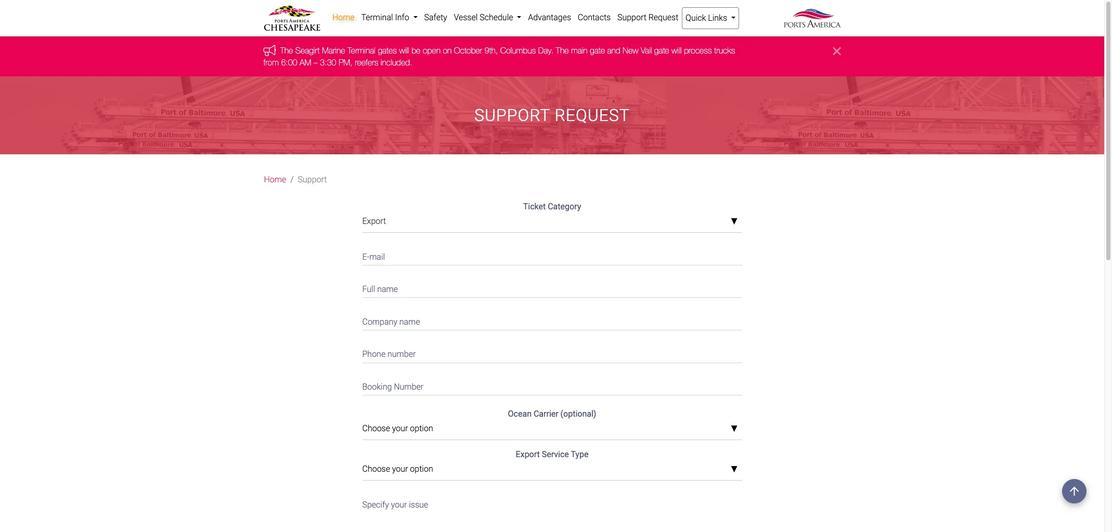 Task type: vqa. For each thing, say whether or not it's contained in the screenshot.
reefers
yes



Task type: locate. For each thing, give the bounding box(es) containing it.
your
[[392, 424, 408, 434], [392, 465, 408, 475], [391, 500, 407, 510]]

0 vertical spatial option
[[410, 424, 433, 434]]

trucks
[[715, 46, 736, 55]]

name
[[377, 285, 398, 295], [400, 317, 420, 327]]

will left the process
[[672, 46, 682, 55]]

1 vertical spatial choose your option
[[362, 465, 433, 475]]

terminal inside the seagirt marine terminal gates will be open on october 9th, columbus day. the main gate and new vail gate will process trucks from 6:00 am – 3:30 pm, reefers included.
[[348, 46, 376, 55]]

export service type
[[516, 450, 589, 460]]

export
[[362, 217, 386, 226], [516, 450, 540, 460]]

category
[[548, 202, 581, 212]]

name for full name
[[377, 285, 398, 295]]

number
[[394, 382, 424, 392]]

seagirt
[[296, 46, 320, 55]]

home link
[[329, 7, 358, 28], [264, 174, 286, 186]]

–
[[314, 58, 318, 67]]

quick links
[[686, 13, 730, 23]]

go to top image
[[1063, 480, 1087, 504]]

2 choose your option from the top
[[362, 465, 433, 475]]

1 vertical spatial ▼
[[731, 426, 738, 434]]

from
[[264, 58, 279, 67]]

2 vertical spatial support
[[298, 175, 327, 185]]

gate left and
[[590, 46, 605, 55]]

terminal left info
[[361, 12, 393, 22]]

2 horizontal spatial support
[[618, 12, 647, 22]]

e-
[[362, 252, 370, 262]]

E-mail email field
[[362, 246, 742, 266]]

home
[[332, 12, 355, 22], [264, 175, 286, 185]]

2 will from the left
[[672, 46, 682, 55]]

1 vertical spatial choose
[[362, 465, 390, 475]]

0 horizontal spatial export
[[362, 217, 386, 226]]

1 vertical spatial name
[[400, 317, 420, 327]]

terminal
[[361, 12, 393, 22], [348, 46, 376, 55]]

0 horizontal spatial will
[[399, 46, 409, 55]]

1 horizontal spatial home link
[[329, 7, 358, 28]]

2 vertical spatial ▼
[[731, 466, 738, 474]]

1 horizontal spatial will
[[672, 46, 682, 55]]

will
[[399, 46, 409, 55], [672, 46, 682, 55]]

am
[[300, 58, 311, 67]]

choose
[[362, 424, 390, 434], [362, 465, 390, 475]]

reefers
[[355, 58, 379, 67]]

0 vertical spatial support request
[[618, 12, 679, 22]]

export up e-mail
[[362, 217, 386, 226]]

1 vertical spatial home
[[264, 175, 286, 185]]

quick
[[686, 13, 706, 23]]

the right day.
[[556, 46, 569, 55]]

company name
[[362, 317, 420, 327]]

export left service
[[516, 450, 540, 460]]

choose your option up specify your issue
[[362, 465, 433, 475]]

the up 6:00
[[280, 46, 293, 55]]

process
[[684, 46, 712, 55]]

0 vertical spatial your
[[392, 424, 408, 434]]

type
[[571, 450, 589, 460]]

your up specify your issue
[[392, 465, 408, 475]]

option up issue
[[410, 465, 433, 475]]

main
[[571, 46, 588, 55]]

new
[[623, 46, 639, 55]]

vessel schedule
[[454, 12, 515, 22]]

export for export service type
[[516, 450, 540, 460]]

the seagirt marine terminal gates will be open on october 9th, columbus day. the main gate and new vail gate will process trucks from 6:00 am – 3:30 pm, reefers included. link
[[264, 46, 736, 67]]

ticket
[[523, 202, 546, 212]]

support
[[618, 12, 647, 22], [475, 106, 550, 125], [298, 175, 327, 185]]

name right company
[[400, 317, 420, 327]]

name right full
[[377, 285, 398, 295]]

Company name text field
[[362, 311, 742, 331]]

0 horizontal spatial gate
[[590, 46, 605, 55]]

Specify your issue text field
[[362, 494, 742, 533]]

close image
[[833, 45, 841, 57]]

1 horizontal spatial export
[[516, 450, 540, 460]]

0 horizontal spatial name
[[377, 285, 398, 295]]

number
[[388, 350, 416, 360]]

0 vertical spatial choose
[[362, 424, 390, 434]]

gate
[[590, 46, 605, 55], [655, 46, 670, 55]]

1 horizontal spatial the
[[556, 46, 569, 55]]

6:00
[[281, 58, 297, 67]]

2 vertical spatial your
[[391, 500, 407, 510]]

full name
[[362, 285, 398, 295]]

0 vertical spatial export
[[362, 217, 386, 226]]

export for export
[[362, 217, 386, 226]]

info
[[395, 12, 409, 22]]

marine
[[322, 46, 345, 55]]

vail
[[641, 46, 652, 55]]

terminal up reefers
[[348, 46, 376, 55]]

0 vertical spatial choose your option
[[362, 424, 433, 434]]

ocean carrier (optional)
[[508, 410, 597, 420]]

e-mail
[[362, 252, 385, 262]]

open
[[423, 46, 441, 55]]

specify your issue
[[362, 500, 428, 510]]

pm,
[[339, 58, 353, 67]]

choose down the booking
[[362, 424, 390, 434]]

your down booking number
[[392, 424, 408, 434]]

support request
[[618, 12, 679, 22], [475, 106, 630, 125]]

2 the from the left
[[556, 46, 569, 55]]

be
[[412, 46, 421, 55]]

safety
[[424, 12, 447, 22]]

Full name text field
[[362, 278, 742, 298]]

3:30
[[320, 58, 336, 67]]

1 horizontal spatial gate
[[655, 46, 670, 55]]

choose your option down booking number
[[362, 424, 433, 434]]

1 vertical spatial terminal
[[348, 46, 376, 55]]

1 choose from the top
[[362, 424, 390, 434]]

▼
[[731, 218, 738, 226], [731, 426, 738, 434], [731, 466, 738, 474]]

your left issue
[[391, 500, 407, 510]]

vessel schedule link
[[451, 7, 525, 28]]

ticket category
[[523, 202, 581, 212]]

included.
[[381, 58, 412, 67]]

the
[[280, 46, 293, 55], [556, 46, 569, 55]]

will left be
[[399, 46, 409, 55]]

1 horizontal spatial support
[[475, 106, 550, 125]]

full
[[362, 285, 375, 295]]

option
[[410, 424, 433, 434], [410, 465, 433, 475]]

1 choose your option from the top
[[362, 424, 433, 434]]

1 horizontal spatial request
[[649, 12, 679, 22]]

1 horizontal spatial name
[[400, 317, 420, 327]]

request
[[649, 12, 679, 22], [555, 106, 630, 125]]

option down number
[[410, 424, 433, 434]]

0 vertical spatial name
[[377, 285, 398, 295]]

0 vertical spatial home
[[332, 12, 355, 22]]

carrier
[[534, 410, 559, 420]]

day.
[[538, 46, 554, 55]]

0 vertical spatial ▼
[[731, 218, 738, 226]]

gate right vail
[[655, 46, 670, 55]]

1 vertical spatial export
[[516, 450, 540, 460]]

1 vertical spatial home link
[[264, 174, 286, 186]]

1 vertical spatial option
[[410, 465, 433, 475]]

0 vertical spatial home link
[[329, 7, 358, 28]]

choose up specify
[[362, 465, 390, 475]]

booking
[[362, 382, 392, 392]]

1 vertical spatial request
[[555, 106, 630, 125]]

phone
[[362, 350, 386, 360]]

0 horizontal spatial the
[[280, 46, 293, 55]]

choose your option
[[362, 424, 433, 434], [362, 465, 433, 475]]

0 vertical spatial support
[[618, 12, 647, 22]]

and
[[608, 46, 621, 55]]

support request link
[[614, 7, 682, 28]]



Task type: describe. For each thing, give the bounding box(es) containing it.
0 vertical spatial terminal
[[361, 12, 393, 22]]

0 horizontal spatial support
[[298, 175, 327, 185]]

columbus
[[500, 46, 536, 55]]

vessel
[[454, 12, 478, 22]]

2 choose from the top
[[362, 465, 390, 475]]

phone number
[[362, 350, 416, 360]]

the seagirt marine terminal gates will be open on october 9th, columbus day. the main gate and new vail gate will process trucks from 6:00 am – 3:30 pm, reefers included. alert
[[0, 37, 1105, 77]]

name for company name
[[400, 317, 420, 327]]

3 ▼ from the top
[[731, 466, 738, 474]]

ocean
[[508, 410, 532, 420]]

mail
[[370, 252, 385, 262]]

Phone number text field
[[362, 343, 742, 364]]

quick links link
[[682, 7, 740, 29]]

on
[[443, 46, 452, 55]]

advantages
[[528, 12, 571, 22]]

0 horizontal spatial request
[[555, 106, 630, 125]]

0 horizontal spatial home
[[264, 175, 286, 185]]

schedule
[[480, 12, 513, 22]]

terminal info
[[361, 12, 411, 22]]

advantages link
[[525, 7, 575, 28]]

links
[[708, 13, 728, 23]]

Booking Number text field
[[362, 376, 742, 396]]

1 gate from the left
[[590, 46, 605, 55]]

company
[[362, 317, 398, 327]]

1 ▼ from the top
[[731, 218, 738, 226]]

2 gate from the left
[[655, 46, 670, 55]]

contacts
[[578, 12, 611, 22]]

gates
[[378, 46, 397, 55]]

9th,
[[485, 46, 498, 55]]

1 horizontal spatial home
[[332, 12, 355, 22]]

0 vertical spatial request
[[649, 12, 679, 22]]

1 vertical spatial support request
[[475, 106, 630, 125]]

booking number
[[362, 382, 424, 392]]

1 vertical spatial support
[[475, 106, 550, 125]]

1 vertical spatial your
[[392, 465, 408, 475]]

1 option from the top
[[410, 424, 433, 434]]

2 ▼ from the top
[[731, 426, 738, 434]]

specify
[[362, 500, 389, 510]]

october
[[454, 46, 482, 55]]

0 horizontal spatial home link
[[264, 174, 286, 186]]

contacts link
[[575, 7, 614, 28]]

the seagirt marine terminal gates will be open on october 9th, columbus day. the main gate and new vail gate will process trucks from 6:00 am – 3:30 pm, reefers included.
[[264, 46, 736, 67]]

safety link
[[421, 7, 451, 28]]

terminal info link
[[358, 7, 421, 28]]

issue
[[409, 500, 428, 510]]

service
[[542, 450, 569, 460]]

1 will from the left
[[399, 46, 409, 55]]

1 the from the left
[[280, 46, 293, 55]]

2 option from the top
[[410, 465, 433, 475]]

bullhorn image
[[264, 45, 280, 56]]

(optional)
[[561, 410, 597, 420]]



